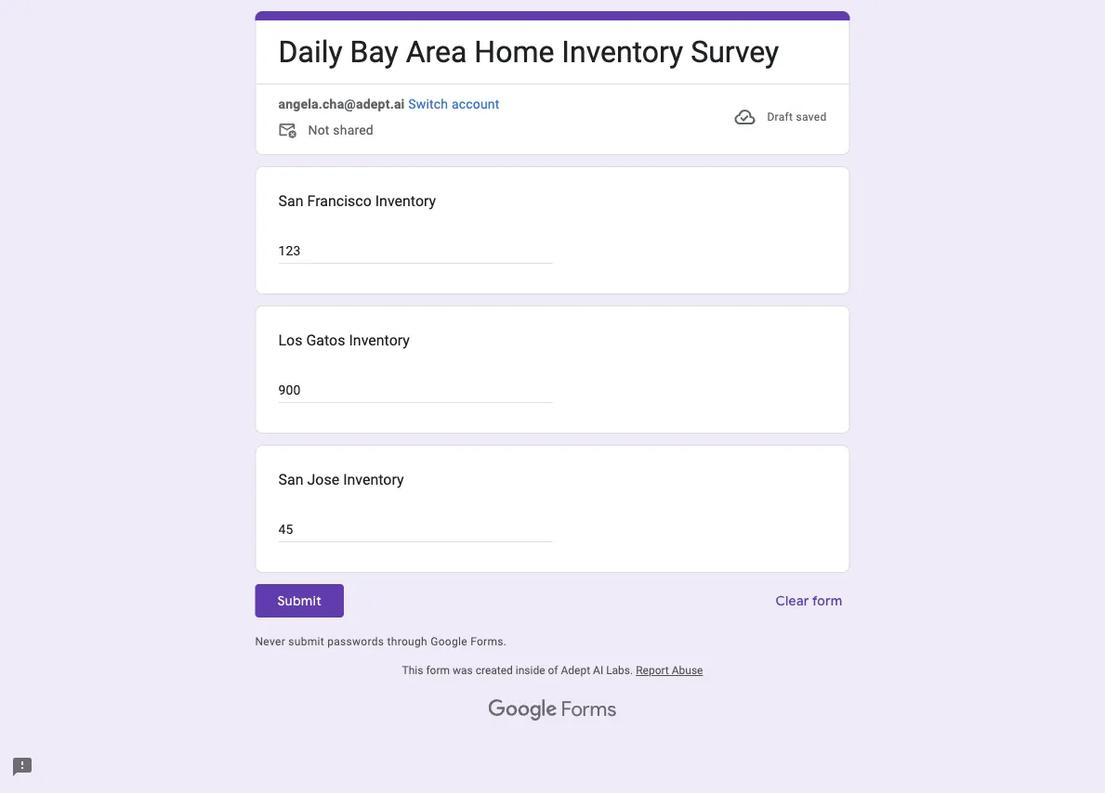 Task type: describe. For each thing, give the bounding box(es) containing it.
inventory for los gatos inventory
[[349, 332, 410, 349]]

clear
[[776, 593, 809, 609]]

submit button
[[255, 585, 344, 618]]

draft saved
[[767, 111, 827, 124]]

this
[[402, 665, 423, 678]]

francisco
[[307, 192, 372, 210]]

report abuse link
[[636, 665, 703, 678]]

gatos
[[306, 332, 345, 349]]

through
[[387, 636, 428, 649]]

report
[[636, 665, 669, 678]]

was
[[453, 665, 473, 678]]

inventory for san jose inventory
[[343, 471, 404, 489]]

San Jose Inventory text field
[[278, 519, 553, 541]]

never
[[255, 636, 285, 649]]

san francisco inventory
[[278, 192, 436, 210]]

jose
[[307, 471, 339, 489]]

san jose inventory
[[278, 471, 404, 489]]

never submit passwords through google forms.
[[255, 636, 507, 649]]

forms
[[561, 697, 617, 722]]

adept
[[561, 665, 590, 678]]

draft saved status
[[734, 95, 827, 140]]

your email and google account are not part of your response image
[[278, 121, 308, 143]]

area
[[406, 35, 467, 70]]

Los Gatos Inventory text field
[[278, 379, 553, 402]]

home
[[474, 35, 554, 70]]

this form was created inside of adept ai labs. report abuse
[[402, 665, 703, 678]]

google
[[431, 636, 467, 649]]

account
[[452, 96, 500, 112]]

daily bay area home inventory survey
[[278, 35, 779, 70]]

angela.cha@adept.ai
[[278, 96, 405, 112]]

inventory for san francisco inventory
[[375, 192, 436, 210]]

forms link
[[489, 697, 617, 726]]

inventory inside "heading"
[[562, 35, 683, 70]]

labs.
[[606, 665, 633, 678]]

passwords
[[327, 636, 384, 649]]

survey
[[691, 35, 779, 70]]

saved
[[796, 111, 827, 124]]

clear form button
[[768, 585, 850, 618]]



Task type: vqa. For each thing, say whether or not it's contained in the screenshot.
the form to the right
yes



Task type: locate. For each thing, give the bounding box(es) containing it.
san for san jose inventory
[[278, 471, 304, 489]]

ai
[[593, 665, 603, 678]]

form inside button
[[812, 593, 843, 609]]

angela.cha@adept.ai switch account
[[278, 96, 500, 112]]

1 vertical spatial san
[[278, 471, 304, 489]]

abuse
[[672, 665, 703, 678]]

los gatos inventory
[[278, 332, 410, 349]]

los
[[278, 332, 303, 349]]

forms.
[[470, 636, 507, 649]]

1 horizontal spatial form
[[812, 593, 843, 609]]

inside
[[516, 665, 545, 678]]

0 vertical spatial form
[[812, 593, 843, 609]]

clear form
[[776, 593, 843, 609]]

san
[[278, 192, 304, 210], [278, 471, 304, 489]]

of
[[548, 665, 558, 678]]

switch
[[408, 96, 448, 112]]

bay
[[350, 35, 399, 70]]

San Francisco Inventory text field
[[278, 240, 553, 262]]

san left jose
[[278, 471, 304, 489]]

0 vertical spatial san
[[278, 192, 304, 210]]

san for san francisco inventory
[[278, 192, 304, 210]]

1 vertical spatial form
[[426, 665, 450, 678]]

draft
[[767, 111, 793, 124]]

form left was
[[426, 665, 450, 678]]

1 san from the top
[[278, 192, 304, 210]]

inventory
[[562, 35, 683, 70], [375, 192, 436, 210], [349, 332, 410, 349], [343, 471, 404, 489]]

list
[[255, 167, 850, 574]]

not shared
[[308, 122, 374, 138]]

form right clear at the bottom right of the page
[[812, 593, 843, 609]]

submit
[[277, 593, 322, 609]]

shared
[[333, 122, 374, 138]]

created
[[476, 665, 513, 678]]

submit
[[288, 636, 324, 649]]

list containing san francisco inventory
[[255, 167, 850, 574]]

daily bay area home inventory survey heading
[[278, 33, 779, 73]]

form
[[812, 593, 843, 609], [426, 665, 450, 678]]

daily
[[278, 35, 343, 70]]

form for clear
[[812, 593, 843, 609]]

form for this
[[426, 665, 450, 678]]

san left francisco on the left top of page
[[278, 192, 304, 210]]

google image
[[489, 700, 557, 722]]

2 san from the top
[[278, 471, 304, 489]]

0 horizontal spatial form
[[426, 665, 450, 678]]

not
[[308, 122, 330, 138]]

switch account link
[[408, 96, 500, 112]]



